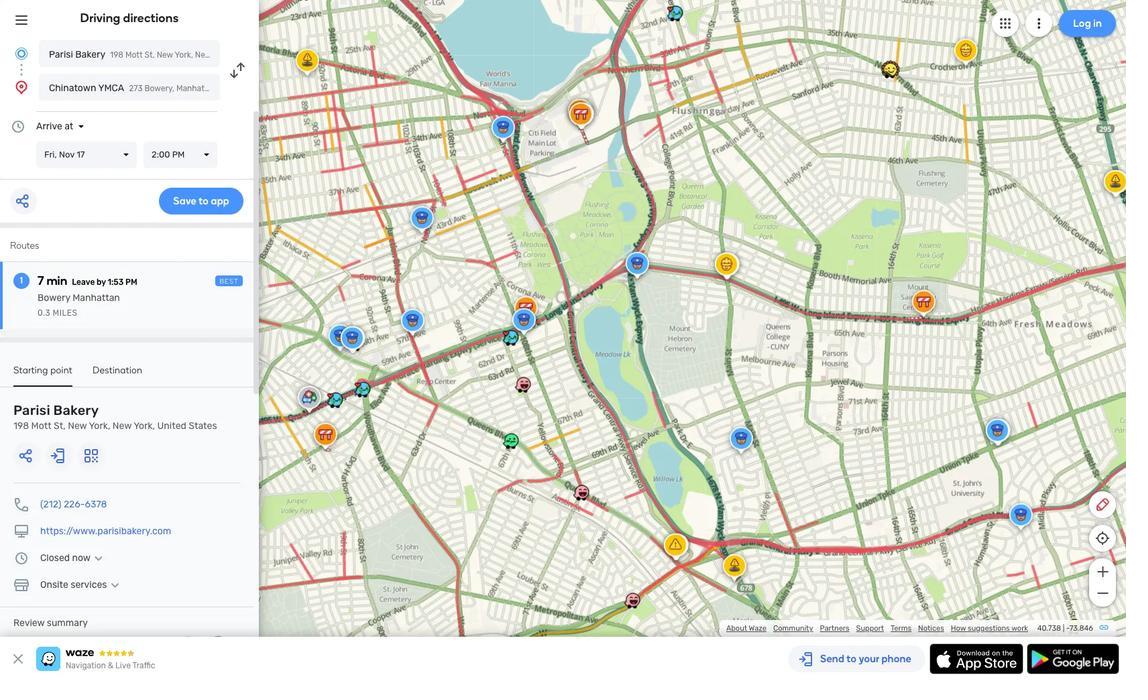 Task type: locate. For each thing, give the bounding box(es) containing it.
6378
[[85, 499, 107, 510]]

st, down starting point button on the left bottom of the page
[[54, 421, 66, 432]]

store image
[[13, 578, 30, 594]]

1 vertical spatial chevron down image
[[107, 580, 123, 591]]

mott up 273
[[125, 50, 143, 60]]

current location image
[[13, 46, 30, 62]]

1 vertical spatial bakery
[[53, 402, 99, 419]]

onsite services
[[40, 580, 107, 591]]

parisi
[[49, 49, 73, 60], [13, 402, 50, 419]]

onsite services button
[[40, 580, 123, 591]]

parisi up the chinatown
[[49, 49, 73, 60]]

0 vertical spatial bakery
[[75, 49, 105, 60]]

40.738
[[1037, 624, 1061, 633]]

pm right the 1:53
[[125, 278, 137, 287]]

bakery
[[75, 49, 105, 60], [53, 402, 99, 419]]

2:00 pm
[[152, 150, 185, 160]]

0 horizontal spatial 198
[[13, 421, 29, 432]]

notices link
[[918, 624, 944, 633]]

starting point
[[13, 365, 72, 376]]

(212) 226-6378 link
[[40, 499, 107, 510]]

198
[[110, 50, 123, 60], [13, 421, 29, 432]]

-
[[1066, 624, 1070, 633]]

parisi down starting point button on the left bottom of the page
[[13, 402, 50, 419]]

arrive at
[[36, 121, 73, 132]]

0.3
[[38, 309, 50, 318]]

arrive
[[36, 121, 62, 132]]

40.738 | -73.846
[[1037, 624, 1093, 633]]

starting point button
[[13, 365, 72, 387]]

1 horizontal spatial pm
[[172, 150, 185, 160]]

0 vertical spatial states
[[260, 50, 285, 60]]

clock image
[[10, 119, 26, 135]]

0 vertical spatial mott
[[125, 50, 143, 60]]

st,
[[145, 50, 155, 60], [54, 421, 66, 432]]

2 vertical spatial united
[[157, 421, 186, 432]]

198 up ymca
[[110, 50, 123, 60]]

0 vertical spatial chevron down image
[[91, 553, 107, 564]]

new
[[157, 50, 173, 60], [195, 50, 211, 60], [68, 421, 87, 432], [113, 421, 132, 432]]

notices
[[918, 624, 944, 633]]

leave
[[72, 278, 95, 287]]

zoom in image
[[1094, 564, 1111, 580]]

0 horizontal spatial mott
[[31, 421, 51, 432]]

united inside chinatown ymca 273 bowery, manhattan, united states
[[221, 84, 246, 93]]

1 vertical spatial parisi
[[13, 402, 50, 419]]

link image
[[1099, 622, 1109, 633]]

summary
[[47, 618, 88, 629]]

partners
[[820, 624, 850, 633]]

mott
[[125, 50, 143, 60], [31, 421, 51, 432]]

review
[[13, 618, 45, 629]]

(212)
[[40, 499, 61, 510]]

waze
[[749, 624, 767, 633]]

bakery down the point on the bottom
[[53, 402, 99, 419]]

17
[[77, 150, 85, 160]]

onsite
[[40, 580, 68, 591]]

at
[[64, 121, 73, 132]]

1 horizontal spatial mott
[[125, 50, 143, 60]]

partners link
[[820, 624, 850, 633]]

bowery
[[38, 292, 70, 304]]

manhattan,
[[176, 84, 219, 93]]

1 vertical spatial pm
[[125, 278, 137, 287]]

1 vertical spatial parisi bakery 198 mott st, new york, new york, united states
[[13, 402, 217, 432]]

st, up bowery,
[[145, 50, 155, 60]]

parisi bakery 198 mott st, new york, new york, united states
[[49, 49, 285, 60], [13, 402, 217, 432]]

min
[[47, 274, 67, 288]]

states
[[260, 50, 285, 60], [248, 84, 272, 93], [189, 421, 217, 432]]

0 vertical spatial pm
[[172, 150, 185, 160]]

chevron down image
[[91, 553, 107, 564], [107, 580, 123, 591]]

198 down starting point button on the left bottom of the page
[[13, 421, 29, 432]]

new up chinatown ymca 273 bowery, manhattan, united states
[[157, 50, 173, 60]]

routes
[[10, 240, 39, 252]]

226-
[[64, 499, 85, 510]]

manhattan
[[73, 292, 120, 304]]

chevron down image inside onsite services button
[[107, 580, 123, 591]]

0 vertical spatial st,
[[145, 50, 155, 60]]

1 vertical spatial united
[[221, 84, 246, 93]]

pm inside list box
[[172, 150, 185, 160]]

pm right 2:00
[[172, 150, 185, 160]]

1 vertical spatial mott
[[31, 421, 51, 432]]

navigation
[[66, 661, 106, 671]]

&
[[108, 661, 113, 671]]

best
[[219, 278, 239, 286]]

bakery down driving
[[75, 49, 105, 60]]

parisi bakery 198 mott st, new york, new york, united states up chinatown ymca 273 bowery, manhattan, united states
[[49, 49, 285, 60]]

starting
[[13, 365, 48, 376]]

parisi bakery 198 mott st, new york, new york, united states down destination button at the left of page
[[13, 402, 217, 432]]

how suggestions work link
[[951, 624, 1028, 633]]

directions
[[123, 11, 179, 25]]

(212) 226-6378
[[40, 499, 107, 510]]

york,
[[175, 50, 193, 60], [213, 50, 231, 60], [89, 421, 110, 432], [134, 421, 155, 432]]

now
[[72, 553, 91, 564]]

computer image
[[13, 524, 30, 540]]

1 vertical spatial 198
[[13, 421, 29, 432]]

work
[[1012, 624, 1028, 633]]

destination button
[[93, 365, 142, 386]]

chevron down image inside closed now button
[[91, 553, 107, 564]]

1 horizontal spatial st,
[[145, 50, 155, 60]]

support link
[[856, 624, 884, 633]]

https://www.parisibakery.com
[[40, 526, 171, 537]]

https://www.parisibakery.com link
[[40, 526, 171, 537]]

0 horizontal spatial st,
[[54, 421, 66, 432]]

zoom out image
[[1094, 586, 1111, 602]]

traffic
[[132, 661, 155, 671]]

terms
[[891, 624, 912, 633]]

0 vertical spatial 198
[[110, 50, 123, 60]]

closed now
[[40, 553, 91, 564]]

driving directions
[[80, 11, 179, 25]]

273
[[129, 84, 143, 93]]

mott down starting point button on the left bottom of the page
[[31, 421, 51, 432]]

1 vertical spatial states
[[248, 84, 272, 93]]

united
[[233, 50, 258, 60], [221, 84, 246, 93], [157, 421, 186, 432]]

community link
[[773, 624, 813, 633]]

0 horizontal spatial pm
[[125, 278, 137, 287]]

pm
[[172, 150, 185, 160], [125, 278, 137, 287]]

73.846
[[1070, 624, 1093, 633]]



Task type: vqa. For each thing, say whether or not it's contained in the screenshot.
the bottommost hazard Icon
no



Task type: describe. For each thing, give the bounding box(es) containing it.
0 vertical spatial parisi
[[49, 49, 73, 60]]

suggestions
[[968, 624, 1010, 633]]

closed
[[40, 553, 70, 564]]

nov
[[59, 150, 74, 160]]

fri, nov 17
[[44, 150, 85, 160]]

services
[[71, 580, 107, 591]]

closed now button
[[40, 553, 107, 564]]

7 min leave by 1:53 pm
[[38, 274, 137, 288]]

bakery inside parisi bakery 198 mott st, new york, new york, united states
[[53, 402, 99, 419]]

review summary
[[13, 618, 88, 629]]

chevron down image for services
[[107, 580, 123, 591]]

pencil image
[[1095, 497, 1111, 513]]

how
[[951, 624, 966, 633]]

clock image
[[13, 551, 30, 567]]

point
[[50, 365, 72, 376]]

live
[[115, 661, 131, 671]]

bowery,
[[145, 84, 174, 93]]

chevron down image for now
[[91, 553, 107, 564]]

new down the point on the bottom
[[68, 421, 87, 432]]

4.8
[[172, 629, 231, 673]]

1:53
[[108, 278, 124, 287]]

0 vertical spatial parisi bakery 198 mott st, new york, new york, united states
[[49, 49, 285, 60]]

community
[[773, 624, 813, 633]]

2:00 pm list box
[[144, 142, 217, 168]]

2:00
[[152, 150, 170, 160]]

about
[[726, 624, 747, 633]]

ymca
[[98, 83, 124, 94]]

fri, nov 17 list box
[[36, 142, 137, 168]]

about waze community partners support terms notices how suggestions work
[[726, 624, 1028, 633]]

new up the manhattan,
[[195, 50, 211, 60]]

bowery manhattan 0.3 miles
[[38, 292, 120, 318]]

new down destination button at the left of page
[[113, 421, 132, 432]]

about waze link
[[726, 624, 767, 633]]

driving
[[80, 11, 120, 25]]

1 vertical spatial st,
[[54, 421, 66, 432]]

7
[[38, 274, 44, 288]]

1
[[20, 275, 23, 286]]

chinatown ymca 273 bowery, manhattan, united states
[[49, 83, 272, 94]]

by
[[97, 278, 106, 287]]

miles
[[53, 309, 77, 318]]

support
[[856, 624, 884, 633]]

0 vertical spatial united
[[233, 50, 258, 60]]

pm inside 7 min leave by 1:53 pm
[[125, 278, 137, 287]]

states inside chinatown ymca 273 bowery, manhattan, united states
[[248, 84, 272, 93]]

5
[[13, 635, 19, 647]]

call image
[[13, 497, 30, 513]]

2 vertical spatial states
[[189, 421, 217, 432]]

fri,
[[44, 150, 57, 160]]

destination
[[93, 365, 142, 376]]

location image
[[13, 79, 30, 95]]

|
[[1063, 624, 1065, 633]]

1 horizontal spatial 198
[[110, 50, 123, 60]]

navigation & live traffic
[[66, 661, 155, 671]]

terms link
[[891, 624, 912, 633]]

x image
[[10, 651, 26, 667]]

chinatown
[[49, 83, 96, 94]]



